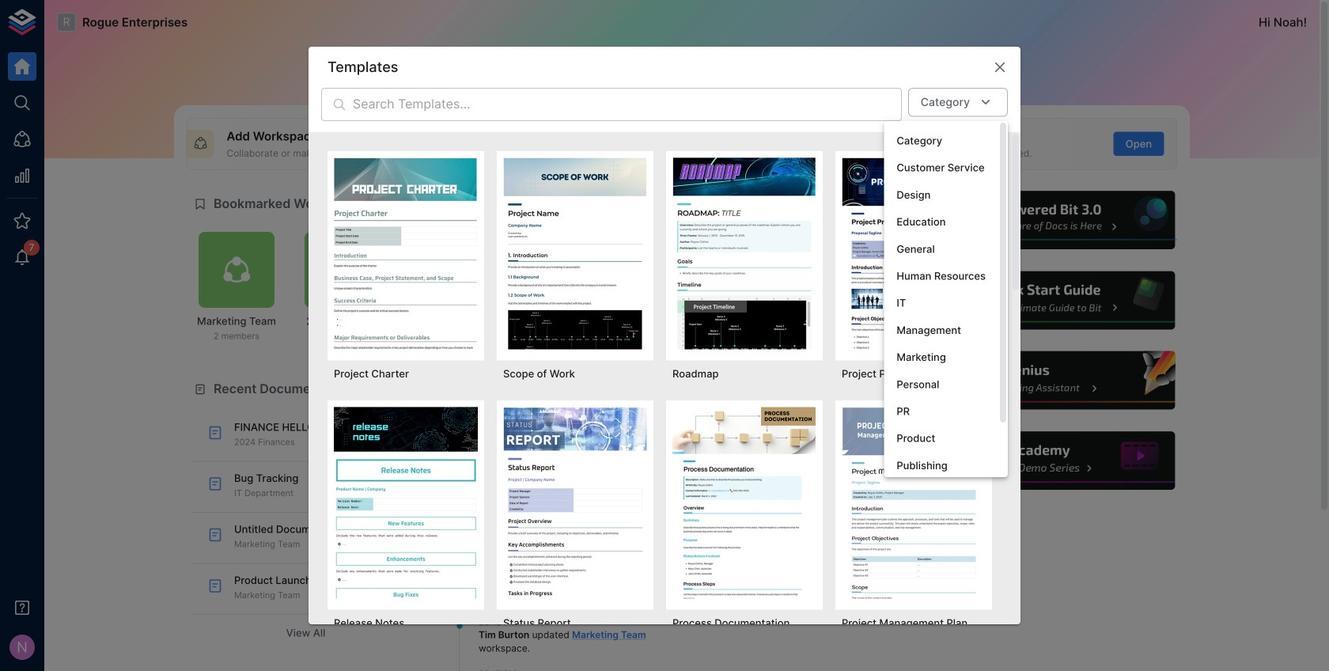 Task type: vqa. For each thing, say whether or not it's contained in the screenshot.
3rd Help image from the bottom of the page
yes



Task type: describe. For each thing, give the bounding box(es) containing it.
project management plan image
[[842, 407, 986, 599]]

status report image
[[503, 407, 648, 599]]

process documentation image
[[673, 407, 817, 599]]

project proposal image
[[842, 157, 986, 349]]

Search Templates... text field
[[353, 88, 902, 121]]

release notes image
[[334, 407, 478, 599]]



Task type: locate. For each thing, give the bounding box(es) containing it.
project charter image
[[334, 157, 478, 349]]

help image
[[940, 189, 1178, 252], [940, 269, 1178, 332], [940, 349, 1178, 412], [940, 429, 1178, 492]]

3 help image from the top
[[940, 349, 1178, 412]]

scope of work image
[[503, 157, 648, 349]]

4 help image from the top
[[940, 429, 1178, 492]]

dialog
[[309, 47, 1021, 671]]

2 help image from the top
[[940, 269, 1178, 332]]

1 help image from the top
[[940, 189, 1178, 252]]

roadmap image
[[673, 157, 817, 349]]



